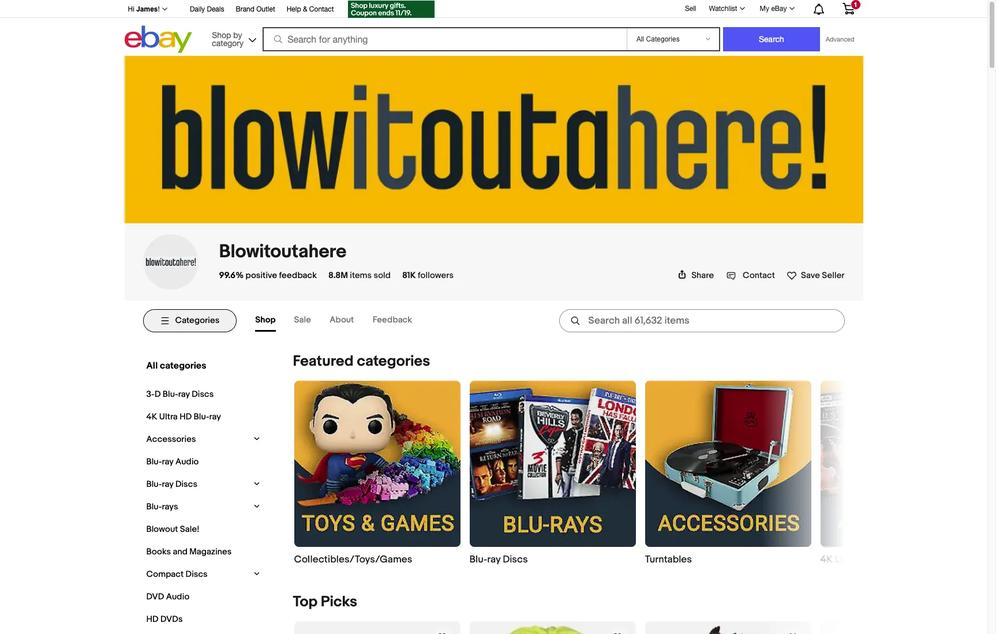 Task type: vqa. For each thing, say whether or not it's contained in the screenshot.
'watchers' in New $135.00 Free shipping 7 watchers
no



Task type: locate. For each thing, give the bounding box(es) containing it.
blowout sale! link
[[143, 521, 256, 538]]

contact link
[[727, 270, 775, 281]]

audio down "accessories" link
[[175, 457, 199, 468]]

my ebay
[[760, 5, 787, 13]]

0 horizontal spatial contact
[[309, 5, 334, 13]]

by
[[233, 30, 242, 40]]

audio
[[175, 457, 199, 468], [166, 592, 190, 603]]

blu-rays link
[[143, 499, 249, 516]]

1 vertical spatial shop
[[255, 315, 276, 326]]

blu-
[[163, 389, 178, 400], [194, 412, 209, 423], [146, 457, 162, 468], [146, 479, 162, 490], [146, 502, 162, 513], [470, 554, 488, 566], [875, 554, 893, 566]]

1 horizontal spatial shop
[[255, 315, 276, 326]]

ray inside 3-d blu-ray discs link
[[178, 389, 190, 400]]

deals
[[207, 5, 224, 13]]

d
[[155, 389, 161, 400]]

daily
[[190, 5, 205, 13]]

james
[[136, 5, 158, 13]]

sale
[[294, 315, 311, 326]]

top picks
[[293, 593, 357, 611]]

1 horizontal spatial 4k ultra hd blu-ray
[[821, 554, 906, 566]]

sold
[[374, 270, 391, 281]]

and
[[173, 547, 188, 558]]

0 vertical spatial ultra
[[159, 412, 178, 423]]

featured
[[293, 353, 354, 371]]

help & contact link
[[287, 3, 334, 16]]

tab list containing shop
[[255, 310, 431, 332]]

my ebay link
[[754, 2, 800, 16]]

None submit
[[723, 27, 820, 51]]

brand outlet link
[[236, 3, 275, 16]]

contact
[[309, 5, 334, 13], [743, 270, 775, 281]]

4k ultra hd blu-ray link
[[821, 381, 987, 566], [143, 409, 256, 425], [821, 554, 987, 566]]

0 horizontal spatial 4k
[[146, 412, 157, 423]]

share
[[692, 270, 714, 281]]

0 vertical spatial contact
[[309, 5, 334, 13]]

blu-rays
[[146, 502, 178, 513]]

0 vertical spatial blu-ray discs
[[146, 479, 198, 490]]

account navigation
[[122, 0, 863, 20]]

contact left save
[[743, 270, 775, 281]]

1 horizontal spatial categories
[[357, 353, 430, 371]]

ray
[[178, 389, 190, 400], [209, 412, 221, 423], [162, 457, 174, 468], [162, 479, 174, 490], [488, 554, 501, 566], [893, 554, 906, 566]]

blu- inside 'link'
[[146, 502, 162, 513]]

turntables link
[[645, 381, 812, 566], [645, 554, 812, 566]]

1 vertical spatial blu-ray discs
[[470, 554, 528, 566]]

1 link
[[836, 0, 862, 17]]

hd dvds
[[146, 614, 183, 625]]

shop for shop
[[255, 315, 276, 326]]

4k
[[146, 412, 157, 423], [821, 554, 833, 566]]

tab list
[[255, 310, 431, 332]]

feedback
[[373, 315, 412, 326]]

watchlist
[[709, 5, 738, 13]]

!
[[158, 5, 160, 13]]

0 vertical spatial 4k
[[146, 412, 157, 423]]

blu-ray discs link
[[470, 381, 636, 566], [143, 476, 249, 493], [470, 554, 636, 566]]

categories down feedback
[[357, 353, 430, 371]]

blowout
[[146, 524, 178, 535]]

feedback
[[279, 270, 317, 281]]

ultra
[[159, 412, 178, 423], [835, 554, 857, 566]]

3-d blu-ray discs link
[[143, 386, 256, 403]]

shop left by
[[212, 30, 231, 40]]

0 horizontal spatial categories
[[160, 360, 206, 372]]

blowout sale!
[[146, 524, 200, 535]]

4k ultra hd blu-ray
[[146, 412, 221, 423], [821, 554, 906, 566]]

none submit inside shop by category banner
[[723, 27, 820, 51]]

audio down compact discs
[[166, 592, 190, 603]]

shop inside tab list
[[255, 315, 276, 326]]

shop inside shop by category
[[212, 30, 231, 40]]

1 vertical spatial ultra
[[835, 554, 857, 566]]

blowitoutahere
[[219, 241, 347, 263]]

hi james !
[[128, 5, 160, 13]]

1 horizontal spatial contact
[[743, 270, 775, 281]]

sell link
[[680, 4, 702, 12]]

contact right "&" at the top left of page
[[309, 5, 334, 13]]

2 horizontal spatial hd
[[859, 554, 873, 566]]

0 horizontal spatial hd
[[146, 614, 159, 625]]

collectibles/toys/games link
[[294, 381, 460, 566], [294, 554, 460, 566]]

all
[[146, 360, 158, 372]]

shop by category
[[212, 30, 244, 48]]

dvd
[[146, 592, 164, 603]]

categories
[[357, 353, 430, 371], [160, 360, 206, 372]]

1 horizontal spatial blu-ray discs
[[470, 554, 528, 566]]

iron maiden - funko pop! rocks: iron maiden- eddie - live after death eddie [new : quick view image
[[487, 622, 618, 635]]

shop
[[212, 30, 231, 40], [255, 315, 276, 326]]

&
[[303, 5, 307, 13]]

dvds
[[160, 614, 183, 625]]

blu-ray audio
[[146, 457, 199, 468]]

blu-ray discs
[[146, 479, 198, 490], [470, 554, 528, 566]]

categories up 3-d blu-ray discs
[[160, 360, 206, 372]]

0 horizontal spatial ultra
[[159, 412, 178, 423]]

help
[[287, 5, 301, 13]]

0 horizontal spatial shop
[[212, 30, 231, 40]]

about
[[330, 315, 354, 326]]

0 vertical spatial shop
[[212, 30, 231, 40]]

tab panel
[[143, 341, 987, 635]]

categories for featured categories
[[357, 353, 430, 371]]

contact inside account navigation
[[309, 5, 334, 13]]

hd
[[180, 412, 192, 423], [859, 554, 873, 566], [146, 614, 159, 625]]

0 vertical spatial 4k ultra hd blu-ray
[[146, 412, 221, 423]]

my
[[760, 5, 770, 13]]

shop by category banner
[[122, 0, 863, 56]]

shop left "sale"
[[255, 315, 276, 326]]

dvd audio
[[146, 592, 190, 603]]

watchlist link
[[703, 2, 750, 16]]

3-d blu-ray discs
[[146, 389, 214, 400]]

blowitoutahere link
[[219, 241, 347, 263]]

0 vertical spatial hd
[[180, 412, 192, 423]]

1 horizontal spatial 4k
[[821, 554, 833, 566]]



Task type: describe. For each thing, give the bounding box(es) containing it.
top
[[293, 593, 318, 611]]

categories button
[[143, 309, 237, 333]]

seller
[[822, 270, 845, 281]]

1 vertical spatial hd
[[859, 554, 873, 566]]

1 vertical spatial 4k
[[821, 554, 833, 566]]

magazines
[[189, 547, 232, 558]]

books and magazines link
[[143, 544, 256, 561]]

hd dvds link
[[143, 611, 256, 628]]

collectibles/toys/games
[[294, 554, 413, 566]]

followers
[[418, 270, 454, 281]]

ray inside blu-ray audio link
[[162, 457, 174, 468]]

Search for anything text field
[[265, 28, 625, 50]]

iron maiden - funko pop! rocks: iron maiden- eddie- nights of the dead eddie [ne : quick view image
[[665, 622, 791, 635]]

hi
[[128, 5, 134, 13]]

dvd audio link
[[143, 589, 256, 606]]

brand
[[236, 5, 255, 13]]

get the coupon image
[[348, 1, 434, 18]]

books and magazines
[[146, 547, 232, 558]]

0 horizontal spatial blu-ray discs
[[146, 479, 198, 490]]

1 vertical spatial audio
[[166, 592, 190, 603]]

categories
[[175, 315, 220, 326]]

advanced
[[826, 36, 855, 43]]

81k
[[402, 270, 416, 281]]

1 vertical spatial 4k ultra hd blu-ray
[[821, 554, 906, 566]]

save seller button
[[787, 268, 845, 281]]

save seller
[[801, 270, 845, 281]]

picks
[[321, 593, 357, 611]]

featured categories
[[293, 353, 430, 371]]

shop by category button
[[207, 26, 259, 51]]

save
[[801, 270, 820, 281]]

2 vertical spatial hd
[[146, 614, 159, 625]]

2 turntables link from the top
[[645, 554, 812, 566]]

99.6% positive feedback
[[219, 270, 317, 281]]

share button
[[678, 270, 714, 281]]

turntables
[[645, 554, 692, 566]]

compact discs link
[[143, 566, 249, 583]]

1 collectibles/toys/games link from the top
[[294, 381, 460, 566]]

sell
[[685, 4, 697, 12]]

8.8m items sold
[[329, 270, 391, 281]]

1
[[854, 1, 858, 8]]

3-
[[146, 389, 155, 400]]

sale!
[[180, 524, 200, 535]]

advanced link
[[820, 28, 861, 51]]

compact discs
[[146, 569, 208, 580]]

ebay
[[772, 5, 787, 13]]

accessories link
[[143, 431, 249, 448]]

accessories
[[146, 434, 196, 445]]

blowitoutahere image
[[143, 257, 198, 267]]

compact
[[146, 569, 184, 580]]

1 turntables link from the top
[[645, 381, 812, 566]]

categories for all categories
[[160, 360, 206, 372]]

daily deals link
[[190, 3, 224, 16]]

1 horizontal spatial ultra
[[835, 554, 857, 566]]

81k followers
[[402, 270, 454, 281]]

category
[[212, 38, 244, 48]]

all categories
[[146, 360, 206, 372]]

daily deals
[[190, 5, 224, 13]]

99.6%
[[219, 270, 244, 281]]

0 vertical spatial audio
[[175, 457, 199, 468]]

rays
[[162, 502, 178, 513]]

positive
[[246, 270, 277, 281]]

all categories link
[[143, 357, 260, 375]]

Search all 61,632 items field
[[559, 309, 845, 333]]

8.8m
[[329, 270, 348, 281]]

help & contact
[[287, 5, 334, 13]]

outlet
[[256, 5, 275, 13]]

1 horizontal spatial hd
[[180, 412, 192, 423]]

1 vertical spatial contact
[[743, 270, 775, 281]]

items
[[350, 270, 372, 281]]

blu-ray audio link
[[143, 454, 256, 471]]

tab panel containing featured categories
[[143, 341, 987, 635]]

shop for shop by category
[[212, 30, 231, 40]]

books
[[146, 547, 171, 558]]

0 horizontal spatial 4k ultra hd blu-ray
[[146, 412, 221, 423]]

brand outlet
[[236, 5, 275, 13]]

2 collectibles/toys/games link from the top
[[294, 554, 460, 566]]



